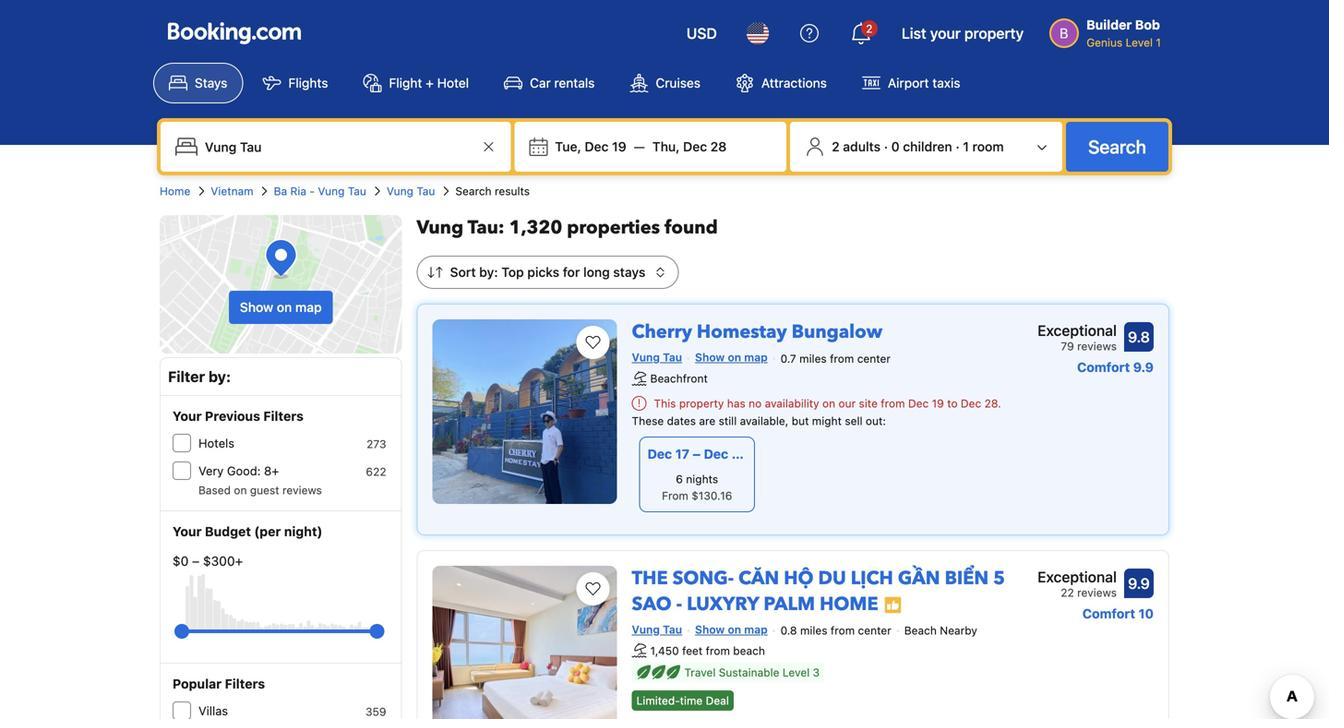 Task type: describe. For each thing, give the bounding box(es) containing it.
limited-time deal
[[637, 694, 729, 707]]

1 vertical spatial 9.9
[[1128, 575, 1150, 592]]

adults
[[843, 139, 881, 154]]

out:
[[866, 414, 886, 427]]

list
[[902, 24, 927, 42]]

your
[[931, 24, 961, 42]]

palm
[[764, 592, 815, 617]]

your for your budget (per night)
[[173, 524, 202, 539]]

tau up 1,450
[[663, 623, 682, 636]]

0 vertical spatial vung tau
[[387, 185, 435, 198]]

stays
[[195, 75, 228, 90]]

79
[[1061, 340, 1075, 353]]

sustainable
[[719, 666, 780, 679]]

level inside builder bob genius level 1
[[1126, 36, 1153, 49]]

vung down cherry
[[632, 351, 660, 364]]

your account menu builder bob genius level 1 element
[[1050, 8, 1169, 51]]

hộ
[[784, 566, 814, 591]]

- inside "link"
[[310, 185, 315, 198]]

bob
[[1136, 17, 1161, 32]]

good:
[[227, 464, 261, 478]]

based on guest reviews
[[199, 484, 322, 497]]

comfort for 9.9
[[1083, 606, 1136, 621]]

6
[[676, 473, 683, 485]]

1 vertical spatial reviews
[[283, 484, 322, 497]]

23
[[732, 446, 749, 461]]

to
[[948, 397, 958, 410]]

ba ria - vung tau
[[274, 185, 366, 198]]

cherry homestay bungalow image
[[433, 319, 617, 504]]

2 · from the left
[[956, 139, 960, 154]]

flights
[[288, 75, 328, 90]]

622
[[366, 465, 386, 478]]

map for 9.9
[[744, 623, 768, 636]]

scored 9.9 element
[[1125, 569, 1154, 598]]

for
[[563, 265, 580, 280]]

show on map inside button
[[240, 300, 322, 315]]

dec 17 – dec 23
[[648, 446, 749, 461]]

home
[[820, 592, 879, 617]]

10
[[1139, 606, 1154, 621]]

sort by: top picks for long stays
[[450, 265, 646, 280]]

show for 9.9
[[695, 623, 725, 636]]

car rentals
[[530, 75, 595, 90]]

tau inside "link"
[[348, 185, 366, 198]]

show on map for 9.9
[[695, 623, 768, 636]]

nearby
[[940, 624, 978, 637]]

no
[[749, 397, 762, 410]]

1 vertical spatial –
[[192, 554, 200, 569]]

cruises link
[[614, 63, 717, 103]]

map inside 'show on map' button
[[295, 300, 322, 315]]

rentals
[[554, 75, 595, 90]]

stays
[[613, 265, 646, 280]]

vung tau for 9.8
[[632, 351, 682, 364]]

list your property link
[[891, 11, 1035, 55]]

exceptional for 9.9
[[1038, 568, 1117, 586]]

tau left search results
[[417, 185, 435, 198]]

limited-
[[637, 694, 680, 707]]

2 adults · 0 children · 1 room
[[832, 139, 1004, 154]]

taxis
[[933, 75, 961, 90]]

ba ria - vung tau link
[[274, 183, 366, 199]]

(per
[[254, 524, 281, 539]]

0 vertical spatial 9.9
[[1134, 360, 1154, 375]]

0
[[892, 139, 900, 154]]

2 for 2 adults · 0 children · 1 room
[[832, 139, 840, 154]]

popular
[[173, 676, 222, 692]]

villas
[[199, 704, 228, 718]]

attractions
[[762, 75, 827, 90]]

0.7
[[781, 352, 797, 365]]

center for 9.8
[[858, 352, 891, 365]]

exceptional element for 9.9
[[1038, 566, 1117, 588]]

0 horizontal spatial 19
[[612, 139, 627, 154]]

from for 1,450 feet from beach
[[706, 644, 730, 657]]

gần
[[898, 566, 940, 591]]

filter
[[168, 368, 205, 385]]

song-
[[673, 566, 734, 591]]

dec left 28 at top
[[683, 139, 707, 154]]

available,
[[740, 414, 789, 427]]

airport taxis
[[888, 75, 961, 90]]

travel
[[685, 666, 716, 679]]

center for 9.9
[[858, 624, 892, 637]]

cherry homestay bungalow link
[[632, 312, 883, 345]]

thu, dec 28 button
[[645, 130, 734, 163]]

the song- căn hộ du lịch gần biển 5 sao - luxyry palm home
[[632, 566, 1006, 617]]

exceptional 22 reviews
[[1038, 568, 1117, 599]]

car
[[530, 75, 551, 90]]

28
[[711, 139, 727, 154]]

site
[[859, 397, 878, 410]]

stays link
[[153, 63, 243, 103]]

cruises
[[656, 75, 701, 90]]

builder
[[1087, 17, 1132, 32]]

1 inside builder bob genius level 1
[[1156, 36, 1162, 49]]

search results updated. vung tau: 1,320 properties found. element
[[417, 215, 1170, 241]]

du
[[819, 566, 846, 591]]

your previous filters
[[173, 409, 304, 424]]

top
[[502, 265, 524, 280]]

1 · from the left
[[884, 139, 888, 154]]

search for search
[[1089, 136, 1147, 157]]

miles for 9.8
[[800, 352, 827, 365]]

home link
[[160, 183, 190, 199]]

+
[[426, 75, 434, 90]]

tau up beachfront
[[663, 351, 682, 364]]

dec right the to
[[961, 397, 982, 410]]

miles for 9.9
[[800, 624, 828, 637]]

still
[[719, 414, 737, 427]]

1 inside 2 adults · 0 children · 1 room "dropdown button"
[[963, 139, 969, 154]]

builder bob genius level 1
[[1087, 17, 1162, 49]]

this
[[654, 397, 676, 410]]



Task type: vqa. For each thing, say whether or not it's contained in the screenshot.
Where are you going? field
yes



Task type: locate. For each thing, give the bounding box(es) containing it.
1 vertical spatial show on map
[[695, 351, 768, 364]]

exceptional for 9.8
[[1038, 322, 1117, 339]]

9.8
[[1128, 328, 1150, 346]]

property right your
[[965, 24, 1024, 42]]

1 vertical spatial -
[[676, 592, 682, 617]]

property up are
[[679, 397, 724, 410]]

vung inside "link"
[[318, 185, 345, 198]]

0 vertical spatial center
[[858, 352, 891, 365]]

exceptional element for 9.8
[[1038, 319, 1117, 342]]

0 vertical spatial reviews
[[1078, 340, 1117, 353]]

0 vertical spatial level
[[1126, 36, 1153, 49]]

2 inside dropdown button
[[866, 22, 873, 35]]

property inside list your property link
[[965, 24, 1024, 42]]

– right 17
[[693, 446, 701, 461]]

long
[[584, 265, 610, 280]]

availability
[[765, 397, 820, 410]]

0 vertical spatial show on map
[[240, 300, 322, 315]]

beach
[[733, 644, 765, 657]]

2 miles from the top
[[800, 624, 828, 637]]

vung down sao
[[632, 623, 660, 636]]

0 horizontal spatial property
[[679, 397, 724, 410]]

1 vertical spatial by:
[[209, 368, 231, 385]]

2 your from the top
[[173, 524, 202, 539]]

1 vertical spatial level
[[783, 666, 810, 679]]

1,320
[[509, 215, 563, 241]]

level left 3
[[783, 666, 810, 679]]

1 vertical spatial exceptional element
[[1038, 566, 1117, 588]]

comfort 10
[[1083, 606, 1154, 621]]

·
[[884, 139, 888, 154], [956, 139, 960, 154]]

results
[[495, 185, 530, 198]]

center up site
[[858, 352, 891, 365]]

tau
[[348, 185, 366, 198], [417, 185, 435, 198], [663, 351, 682, 364], [663, 623, 682, 636]]

reviews inside "exceptional 79 reviews"
[[1078, 340, 1117, 353]]

from down home
[[831, 624, 855, 637]]

search results
[[455, 185, 530, 198]]

airport taxis link
[[847, 63, 976, 103]]

dec left the to
[[909, 397, 929, 410]]

show for 9.8
[[695, 351, 725, 364]]

1 vertical spatial center
[[858, 624, 892, 637]]

your down filter
[[173, 409, 202, 424]]

1 vertical spatial miles
[[800, 624, 828, 637]]

thu,
[[653, 139, 680, 154]]

the
[[632, 566, 668, 591]]

1 vertical spatial show
[[695, 351, 725, 364]]

0 vertical spatial comfort
[[1078, 360, 1130, 375]]

ria
[[290, 185, 306, 198]]

this property is part of our preferred partner program. it's committed to providing excellent service and good value. it'll pay us a higher commission if you make a booking. image
[[884, 596, 903, 614]]

2 left list
[[866, 22, 873, 35]]

vietnam
[[211, 185, 254, 198]]

reviews right guest
[[283, 484, 322, 497]]

tau:
[[468, 215, 505, 241]]

1 horizontal spatial –
[[693, 446, 701, 461]]

biển
[[945, 566, 989, 591]]

tue, dec 19 — thu, dec 28
[[555, 139, 727, 154]]

1 horizontal spatial search
[[1089, 136, 1147, 157]]

map
[[295, 300, 322, 315], [744, 351, 768, 364], [744, 623, 768, 636]]

1 your from the top
[[173, 409, 202, 424]]

level down bob
[[1126, 36, 1153, 49]]

comfort left 10 on the right bottom of page
[[1083, 606, 1136, 621]]

travel sustainable level 3
[[685, 666, 820, 679]]

0 vertical spatial 19
[[612, 139, 627, 154]]

show on map
[[240, 300, 322, 315], [695, 351, 768, 364], [695, 623, 768, 636]]

2 vertical spatial vung tau
[[632, 623, 682, 636]]

1 horizontal spatial 2
[[866, 22, 873, 35]]

vung tau down cherry
[[632, 351, 682, 364]]

2 vertical spatial show
[[695, 623, 725, 636]]

has
[[727, 397, 746, 410]]

miles right 0.8
[[800, 624, 828, 637]]

1 vertical spatial filters
[[225, 676, 265, 692]]

picks
[[527, 265, 560, 280]]

exceptional
[[1038, 322, 1117, 339], [1038, 568, 1117, 586]]

reviews right 22
[[1078, 586, 1117, 599]]

$130.16
[[692, 489, 733, 502]]

1 vertical spatial exceptional
[[1038, 568, 1117, 586]]

this property has no availability on our site from dec 19 to dec 28.
[[654, 397, 1001, 410]]

tau down where are you going? field
[[348, 185, 366, 198]]

sell
[[845, 414, 863, 427]]

Where are you going? field
[[198, 130, 478, 163]]

1 horizontal spatial -
[[676, 592, 682, 617]]

- inside the song- căn hộ du lịch gần biển 5 sao - luxyry palm home
[[676, 592, 682, 617]]

exceptional 79 reviews
[[1038, 322, 1117, 353]]

but
[[792, 414, 809, 427]]

reviews for 9.8
[[1078, 340, 1117, 353]]

show on map for 9.8
[[695, 351, 768, 364]]

19 left —
[[612, 139, 627, 154]]

2 exceptional from the top
[[1038, 568, 1117, 586]]

filters up the villas
[[225, 676, 265, 692]]

-
[[310, 185, 315, 198], [676, 592, 682, 617]]

273
[[367, 438, 386, 451]]

vietnam link
[[211, 183, 254, 199]]

0 vertical spatial property
[[965, 24, 1024, 42]]

1 vertical spatial property
[[679, 397, 724, 410]]

1 down bob
[[1156, 36, 1162, 49]]

miles
[[800, 352, 827, 365], [800, 624, 828, 637]]

1 exceptional element from the top
[[1038, 319, 1117, 342]]

1,450
[[651, 644, 679, 657]]

sort
[[450, 265, 476, 280]]

airport
[[888, 75, 929, 90]]

exceptional element up comfort 10
[[1038, 566, 1117, 588]]

9.9
[[1134, 360, 1154, 375], [1128, 575, 1150, 592]]

flights link
[[247, 63, 344, 103]]

reviews up comfort 9.9
[[1078, 340, 1117, 353]]

exceptional element up comfort 9.9
[[1038, 319, 1117, 342]]

exceptional up 22
[[1038, 568, 1117, 586]]

1 horizontal spatial ·
[[956, 139, 960, 154]]

– right $0
[[192, 554, 200, 569]]

0 vertical spatial show
[[240, 300, 273, 315]]

sao
[[632, 592, 672, 617]]

1 vertical spatial 19
[[932, 397, 944, 410]]

0.7 miles from center
[[781, 352, 891, 365]]

0 vertical spatial exceptional element
[[1038, 319, 1117, 342]]

vung right ria on the left top
[[318, 185, 345, 198]]

reviews inside 'exceptional 22 reviews'
[[1078, 586, 1117, 599]]

1 vertical spatial 1
[[963, 139, 969, 154]]

1 vertical spatial vung tau
[[632, 351, 682, 364]]

your up $0
[[173, 524, 202, 539]]

dec left 17
[[648, 446, 672, 461]]

beach
[[905, 624, 937, 637]]

28.
[[985, 397, 1001, 410]]

car rentals link
[[489, 63, 611, 103]]

by: right filter
[[209, 368, 231, 385]]

2 vertical spatial reviews
[[1078, 586, 1117, 599]]

group
[[182, 617, 377, 646]]

1 vertical spatial search
[[455, 185, 492, 198]]

0 horizontal spatial 2
[[832, 139, 840, 154]]

by: left top
[[479, 265, 498, 280]]

1 horizontal spatial 1
[[1156, 36, 1162, 49]]

previous
[[205, 409, 260, 424]]

căn
[[739, 566, 779, 591]]

1 horizontal spatial property
[[965, 24, 1024, 42]]

dec right the "tue,"
[[585, 139, 609, 154]]

1 left the room
[[963, 139, 969, 154]]

budget
[[205, 524, 251, 539]]

the song- căn hộ du lịch gần biển 5 sao - luxyry palm home link
[[632, 558, 1006, 617]]

vung left tau:
[[417, 215, 464, 241]]

this property is part of our preferred partner program. it's committed to providing excellent service and good value. it'll pay us a higher commission if you make a booking. image
[[884, 596, 903, 614]]

booking.com image
[[168, 22, 301, 44]]

0 horizontal spatial -
[[310, 185, 315, 198]]

1 horizontal spatial by:
[[479, 265, 498, 280]]

0 horizontal spatial ·
[[884, 139, 888, 154]]

from up out:
[[881, 397, 905, 410]]

0 vertical spatial exceptional
[[1038, 322, 1117, 339]]

luxyry
[[687, 592, 759, 617]]

hotel
[[437, 75, 469, 90]]

search for search results
[[455, 185, 492, 198]]

vung tau up 1,450
[[632, 623, 682, 636]]

1,450 feet from beach
[[651, 644, 765, 657]]

3
[[813, 666, 820, 679]]

reviews for 9.9
[[1078, 586, 1117, 599]]

0 vertical spatial map
[[295, 300, 322, 315]]

lịch
[[851, 566, 894, 591]]

0 horizontal spatial level
[[783, 666, 810, 679]]

22
[[1061, 586, 1075, 599]]

0 vertical spatial miles
[[800, 352, 827, 365]]

2 for 2
[[866, 22, 873, 35]]

these
[[632, 414, 664, 427]]

0 vertical spatial your
[[173, 409, 202, 424]]

reviews
[[1078, 340, 1117, 353], [283, 484, 322, 497], [1078, 586, 1117, 599]]

search inside button
[[1089, 136, 1147, 157]]

9.9 down scored 9.8 element in the top of the page
[[1134, 360, 1154, 375]]

2 vertical spatial map
[[744, 623, 768, 636]]

cherry homestay bungalow
[[632, 319, 883, 345]]

by: for filter
[[209, 368, 231, 385]]

exceptional element
[[1038, 319, 1117, 342], [1038, 566, 1117, 588]]

center down this property is part of our preferred partner program. it's committed to providing excellent service and good value. it'll pay us a higher commission if you make a booking. image
[[858, 624, 892, 637]]

0 vertical spatial filters
[[263, 409, 304, 424]]

1 vertical spatial 2
[[832, 139, 840, 154]]

filter by:
[[168, 368, 231, 385]]

guest
[[250, 484, 279, 497]]

2 button
[[839, 11, 884, 55]]

vung down where are you going? field
[[387, 185, 414, 198]]

from right feet
[[706, 644, 730, 657]]

on inside button
[[277, 300, 292, 315]]

$300+
[[203, 554, 243, 569]]

your for your previous filters
[[173, 409, 202, 424]]

· left 0
[[884, 139, 888, 154]]

vung tau link
[[387, 183, 435, 199]]

hotels
[[199, 436, 235, 450]]

on
[[277, 300, 292, 315], [728, 351, 742, 364], [823, 397, 836, 410], [234, 484, 247, 497], [728, 623, 742, 636]]

2 left adults
[[832, 139, 840, 154]]

flight + hotel link
[[348, 63, 485, 103]]

0 vertical spatial –
[[693, 446, 701, 461]]

$0 – $300+
[[173, 554, 243, 569]]

dates
[[667, 414, 696, 427]]

· right the children
[[956, 139, 960, 154]]

based
[[199, 484, 231, 497]]

0 vertical spatial by:
[[479, 265, 498, 280]]

1 vertical spatial your
[[173, 524, 202, 539]]

0 vertical spatial 1
[[1156, 36, 1162, 49]]

1 miles from the top
[[800, 352, 827, 365]]

tue,
[[555, 139, 582, 154]]

1 horizontal spatial 19
[[932, 397, 944, 410]]

by: for sort
[[479, 265, 498, 280]]

flight + hotel
[[389, 75, 469, 90]]

1 vertical spatial map
[[744, 351, 768, 364]]

scored 9.8 element
[[1125, 322, 1154, 352]]

from for 0.8 miles from center
[[831, 624, 855, 637]]

2 vertical spatial show on map
[[695, 623, 768, 636]]

genius
[[1087, 36, 1123, 49]]

from for 0.7 miles from center
[[830, 352, 854, 365]]

map for 9.8
[[744, 351, 768, 364]]

your budget (per night)
[[173, 524, 323, 539]]

6 nights from $130.16
[[662, 473, 733, 502]]

2 inside 2 adults · 0 children · 1 room "dropdown button"
[[832, 139, 840, 154]]

search button
[[1066, 122, 1169, 172]]

vung tau: 1,320 properties found
[[417, 215, 718, 241]]

miles right 0.7 at the right
[[800, 352, 827, 365]]

1 exceptional from the top
[[1038, 322, 1117, 339]]

0.8 miles from center
[[781, 624, 892, 637]]

0 vertical spatial -
[[310, 185, 315, 198]]

- right ria on the left top
[[310, 185, 315, 198]]

9.9 up 10 on the right bottom of page
[[1128, 575, 1150, 592]]

attractions link
[[720, 63, 843, 103]]

0 horizontal spatial by:
[[209, 368, 231, 385]]

- right sao
[[676, 592, 682, 617]]

might
[[812, 414, 842, 427]]

0 vertical spatial search
[[1089, 136, 1147, 157]]

flight
[[389, 75, 422, 90]]

the song- căn hộ du lịch gần biển 5 sao - luxyry palm home image
[[433, 566, 617, 719]]

0 horizontal spatial –
[[192, 554, 200, 569]]

19 left the to
[[932, 397, 944, 410]]

0 horizontal spatial 1
[[963, 139, 969, 154]]

filters right previous
[[263, 409, 304, 424]]

exceptional up 79
[[1038, 322, 1117, 339]]

from down bungalow
[[830, 352, 854, 365]]

vung tau left search results
[[387, 185, 435, 198]]

show inside 'show on map' button
[[240, 300, 273, 315]]

1 horizontal spatial level
[[1126, 36, 1153, 49]]

dec left the "23"
[[704, 446, 729, 461]]

comfort for 9.8
[[1078, 360, 1130, 375]]

1 vertical spatial comfort
[[1083, 606, 1136, 621]]

0 vertical spatial 2
[[866, 22, 873, 35]]

our
[[839, 397, 856, 410]]

2 exceptional element from the top
[[1038, 566, 1117, 588]]

comfort down "exceptional 79 reviews"
[[1078, 360, 1130, 375]]

vung tau for 9.9
[[632, 623, 682, 636]]

0 horizontal spatial search
[[455, 185, 492, 198]]

very good: 8+
[[199, 464, 279, 478]]

17
[[676, 446, 690, 461]]



